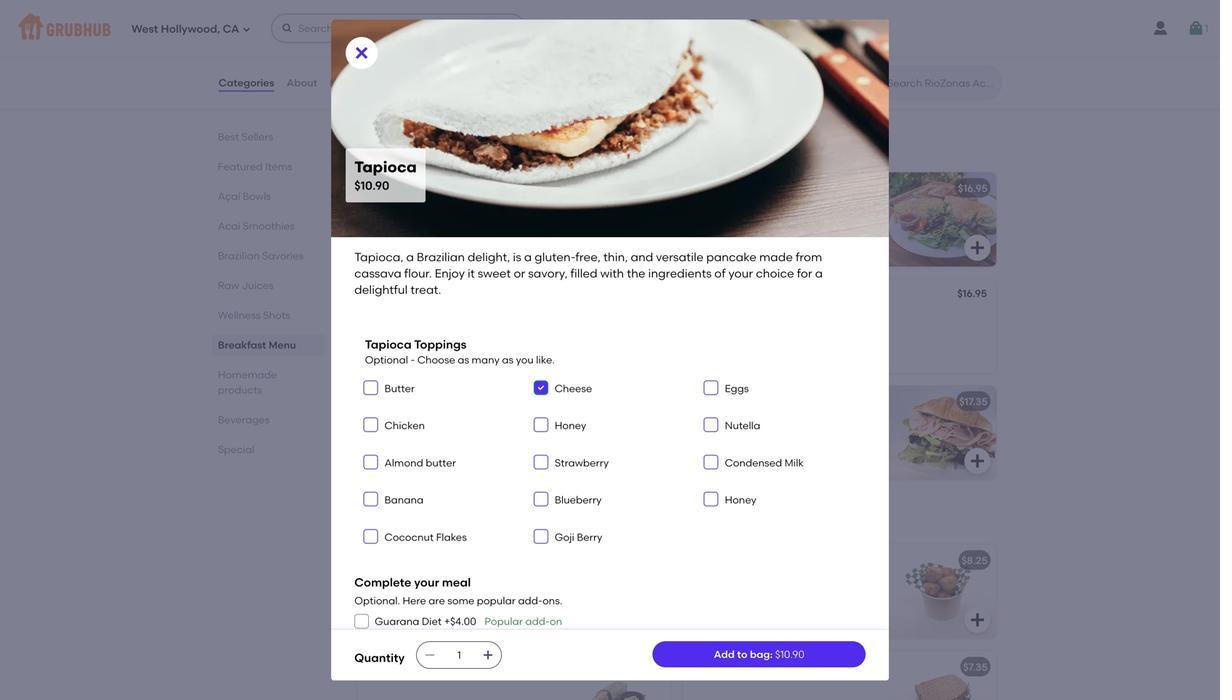 Task type: describe. For each thing, give the bounding box(es) containing it.
breakfast menu tab
[[218, 338, 320, 353]]

free,
[[576, 250, 601, 264]]

popular
[[485, 616, 523, 628]]

$16.95 button
[[683, 279, 997, 374]]

1 button
[[1188, 15, 1209, 41]]

enjoy
[[435, 267, 465, 281]]

$8.25 button
[[683, 545, 997, 639]]

bowls
[[243, 190, 271, 203]]

or
[[514, 267, 525, 281]]

chicken wrap image
[[562, 652, 671, 701]]

tapioca image
[[562, 386, 671, 480]]

choice
[[756, 267, 794, 281]]

the riozonas omelet image
[[562, 172, 671, 267]]

tuna
[[692, 662, 716, 674]]

beverages tab
[[218, 413, 320, 428]]

complete your meal optional. here are some popular add-ons.
[[354, 576, 562, 608]]

stuffed with jack pepper cheese, lettuce, turkey breast, pesto sauce, samale, and lettuce.
[[692, 416, 863, 458]]

west
[[131, 23, 158, 36]]

lemon ginger
[[366, 24, 436, 36]]

tuna sandwich
[[692, 662, 768, 674]]

with inside tapioca, a brazilian delight, is a gluten-free, thin, and versatile pancake made from cassava flour. enjoy it sweet or savory, filled with the ingredients of your choice for a delightful treat.
[[600, 267, 624, 281]]

nutella
[[725, 420, 761, 432]]

many
[[472, 354, 500, 367]]

1 vertical spatial honey
[[725, 495, 757, 507]]

wellness shots tab
[[218, 308, 320, 323]]

milk
[[785, 457, 804, 470]]

brazilian savories
[[218, 250, 304, 262]]

homemade inside tab
[[218, 369, 277, 381]]

optional.
[[354, 595, 400, 608]]

1
[[1205, 22, 1209, 34]]

svg image down samale,
[[707, 458, 716, 467]]

popular add-on
[[485, 616, 562, 628]]

delightful
[[354, 283, 408, 297]]

are
[[429, 595, 445, 608]]

like.
[[536, 354, 555, 367]]

breakfast menu inside tab
[[218, 339, 296, 352]]

of
[[715, 267, 726, 281]]

cococnut flakes
[[385, 532, 467, 544]]

1 as from the left
[[458, 354, 469, 367]]

acai smoothies tab
[[218, 219, 320, 234]]

chicken for chicken wrap
[[366, 662, 407, 674]]

chicken croquette (brazilian coxinha) image
[[888, 545, 997, 639]]

lemon ginger image
[[562, 14, 671, 108]]

it
[[468, 267, 475, 281]]

2 horizontal spatial a
[[815, 267, 823, 281]]

açaí bowls tab
[[218, 189, 320, 204]]

tapioca $10.90
[[354, 158, 417, 193]]

svg image left banana
[[366, 496, 375, 504]]

to
[[737, 649, 748, 661]]

lettuce,
[[692, 431, 729, 443]]

lemon ginger shot
[[366, 44, 460, 57]]

popular
[[477, 595, 516, 608]]

$16.95 for the italiano omelet
[[958, 182, 988, 195]]

special tab
[[218, 442, 320, 458]]

sellers
[[242, 131, 273, 143]]

stuffed
[[692, 416, 727, 429]]

0 horizontal spatial a
[[406, 250, 414, 264]]

with inside the "stuffed with jack pepper cheese, lettuce, turkey breast, pesto sauce, samale, and lettuce."
[[730, 416, 750, 429]]

your inside the "complete your meal optional. here are some popular add-ons."
[[414, 576, 439, 590]]

tuna sandwich image
[[888, 652, 997, 701]]

add to bag: $10.90
[[714, 649, 805, 661]]

flakes
[[436, 532, 467, 544]]

svg image left goji
[[537, 533, 545, 542]]

svg image left the input item quantity number field
[[424, 650, 436, 662]]

1 horizontal spatial a
[[524, 250, 532, 264]]

best sellers tab
[[218, 129, 320, 145]]

thin,
[[604, 250, 628, 264]]

cheese,
[[814, 416, 852, 429]]

versatile
[[656, 250, 704, 264]]

pancake
[[707, 250, 757, 264]]

pepper
[[776, 416, 812, 429]]

from
[[796, 250, 822, 264]]

$10.90 inside tapioca $10.90
[[354, 179, 389, 193]]

filled
[[571, 267, 598, 281]]

1 vertical spatial add-
[[525, 616, 550, 628]]

is
[[513, 250, 521, 264]]

items
[[265, 161, 292, 173]]

goji
[[555, 532, 575, 544]]

west hollywood, ca
[[131, 23, 239, 36]]

ginger for lemon ginger
[[402, 24, 436, 36]]

samale,
[[692, 446, 731, 458]]

breakfast inside tab
[[218, 339, 266, 352]]

$8.25
[[962, 555, 988, 567]]

best sellers
[[218, 131, 273, 143]]

the riozonas omelet
[[366, 182, 471, 195]]

omelet for the portobello omelet
[[441, 289, 478, 301]]

reviews button
[[329, 57, 371, 109]]

tapioca button
[[357, 386, 671, 480]]

choose
[[417, 354, 455, 367]]

1 horizontal spatial products
[[447, 511, 516, 529]]

1 vertical spatial homemade products
[[354, 511, 516, 529]]

categories button
[[218, 57, 275, 109]]

flour.
[[404, 267, 432, 281]]

some
[[448, 595, 475, 608]]

$6.00
[[636, 24, 662, 36]]

the for the riozonas omelet
[[366, 182, 385, 195]]

raw juices tab
[[218, 278, 320, 293]]

the italiano omelet
[[692, 182, 790, 195]]

special
[[218, 444, 254, 456]]

the italiano omelet image
[[888, 172, 997, 267]]

the portobello omelet button
[[357, 279, 671, 374]]

shot
[[438, 44, 460, 57]]

0 vertical spatial honey
[[555, 420, 586, 432]]

butter
[[426, 457, 456, 470]]

chicken for chicken
[[385, 420, 425, 432]]

breast
[[726, 396, 759, 408]]

wellness shots
[[218, 309, 290, 322]]

featured items tab
[[218, 159, 320, 174]]

svg image up the
[[644, 239, 661, 257]]

brazilian savories tab
[[218, 248, 320, 264]]

made
[[759, 250, 793, 264]]

search icon image
[[864, 74, 882, 92]]

$17.35
[[960, 396, 988, 408]]

acai
[[218, 220, 240, 232]]

$16.95 for the riozonas omelet
[[633, 182, 662, 195]]

guarana
[[375, 616, 419, 628]]

1 horizontal spatial breakfast menu
[[354, 138, 475, 157]]

about
[[287, 77, 317, 89]]

jack
[[753, 416, 773, 429]]

the portobello omelet
[[366, 289, 478, 301]]

here
[[403, 595, 426, 608]]

italiano
[[712, 182, 751, 195]]

$4.00
[[450, 616, 476, 628]]

Search RioZonas Acai West Hollywood search field
[[886, 76, 997, 90]]

banana
[[385, 495, 424, 507]]



Task type: vqa. For each thing, say whether or not it's contained in the screenshot.
Sandwich
yes



Task type: locate. For each thing, give the bounding box(es) containing it.
0 vertical spatial breakfast menu
[[354, 138, 475, 157]]

1 vertical spatial ginger
[[402, 44, 436, 57]]

0 vertical spatial homemade products
[[218, 369, 277, 397]]

1 horizontal spatial as
[[502, 354, 514, 367]]

svg image down $8.25
[[969, 612, 986, 629]]

categories
[[219, 77, 274, 89]]

condensed milk
[[725, 457, 804, 470]]

toppings
[[414, 338, 467, 352]]

homemade products up beverages
[[218, 369, 277, 397]]

guarana diet + $4.00
[[375, 616, 476, 628]]

1 horizontal spatial honey
[[725, 495, 757, 507]]

0 horizontal spatial as
[[458, 354, 469, 367]]

1 horizontal spatial $7.35
[[963, 662, 988, 674]]

your up are
[[414, 576, 439, 590]]

meal
[[442, 576, 471, 590]]

svg image left cococnut
[[366, 533, 375, 542]]

best
[[218, 131, 239, 143]]

eggs
[[725, 383, 749, 395]]

0 vertical spatial breakfast
[[354, 138, 429, 157]]

1 vertical spatial breakfast menu
[[218, 339, 296, 352]]

1 vertical spatial chicken
[[366, 662, 407, 674]]

a
[[406, 250, 414, 264], [524, 250, 532, 264], [815, 267, 823, 281]]

as
[[458, 354, 469, 367], [502, 354, 514, 367]]

omelet right riozonas
[[435, 182, 471, 195]]

with up turkey
[[730, 416, 750, 429]]

0 horizontal spatial products
[[218, 384, 262, 397]]

wellness
[[218, 309, 261, 322]]

the portobello omelet image
[[562, 279, 671, 374]]

0 vertical spatial and
[[631, 250, 653, 264]]

the for the italiano omelet
[[692, 182, 710, 195]]

the
[[366, 182, 385, 195], [692, 182, 710, 195], [366, 289, 385, 301]]

omelet for the riozonas omelet
[[435, 182, 471, 195]]

1 horizontal spatial menu
[[433, 138, 475, 157]]

1 horizontal spatial homemade products
[[354, 511, 516, 529]]

brazilian inside tab
[[218, 250, 260, 262]]

chicken up almond
[[385, 420, 425, 432]]

svg image left butter
[[366, 384, 375, 393]]

lettuce.
[[755, 446, 792, 458]]

1 vertical spatial and
[[733, 446, 753, 458]]

you
[[516, 354, 534, 367]]

turkey breast croissant image
[[888, 386, 997, 480]]

products up beverages
[[218, 384, 262, 397]]

1 vertical spatial $10.90
[[775, 649, 805, 661]]

ca
[[223, 23, 239, 36]]

0 vertical spatial homemade
[[218, 369, 277, 381]]

1 $7.35 from the left
[[638, 662, 662, 674]]

$10.90 up tapioca,
[[354, 179, 389, 193]]

1 ginger from the top
[[402, 24, 436, 36]]

products inside homemade products
[[218, 384, 262, 397]]

almond butter
[[385, 457, 456, 470]]

-
[[411, 354, 415, 367]]

ginger up the "lemon ginger shot"
[[402, 24, 436, 36]]

featured items
[[218, 161, 292, 173]]

0 horizontal spatial $10.90
[[354, 179, 389, 193]]

tapioca for tapioca
[[354, 158, 417, 177]]

portobello
[[387, 289, 439, 301]]

svg image left strawberry
[[537, 458, 545, 467]]

2 ginger from the top
[[402, 44, 436, 57]]

almond
[[385, 457, 423, 470]]

1 vertical spatial your
[[414, 576, 439, 590]]

honey down cheese
[[555, 420, 586, 432]]

omelet inside 'button'
[[441, 289, 478, 301]]

lemon up the "lemon ginger shot"
[[366, 24, 400, 36]]

your inside tapioca, a brazilian delight, is a gluten-free, thin, and versatile pancake made from cassava flour. enjoy it sweet or savory, filled with the ingredients of your choice for a delightful treat.
[[729, 267, 753, 281]]

treat.
[[411, 283, 441, 297]]

$7.35 for wrap
[[638, 662, 662, 674]]

svg image
[[281, 23, 293, 34], [644, 239, 661, 257], [366, 384, 375, 393], [969, 453, 986, 470], [537, 458, 545, 467], [707, 458, 716, 467], [366, 496, 375, 504], [366, 533, 375, 542], [537, 533, 545, 542], [644, 612, 661, 629], [969, 612, 986, 629], [424, 650, 436, 662], [482, 650, 494, 662]]

1 vertical spatial breakfast
[[218, 339, 266, 352]]

tapioca,
[[354, 250, 403, 264]]

croissant
[[761, 396, 809, 408]]

0 vertical spatial products
[[218, 384, 262, 397]]

and up the
[[631, 250, 653, 264]]

tapioca toppings optional - choose as many as you like.
[[365, 338, 555, 367]]

the
[[627, 267, 646, 281]]

delight,
[[468, 250, 510, 264]]

2 brazilian from the left
[[417, 250, 465, 264]]

omelet right italiano
[[753, 182, 790, 195]]

honey
[[555, 420, 586, 432], [725, 495, 757, 507]]

0 vertical spatial your
[[729, 267, 753, 281]]

diet
[[422, 616, 442, 628]]

2 $7.35 from the left
[[963, 662, 988, 674]]

homemade
[[218, 369, 277, 381], [354, 511, 443, 529]]

1 horizontal spatial and
[[733, 446, 753, 458]]

and down turkey
[[733, 446, 753, 458]]

Input item quantity number field
[[443, 643, 475, 669]]

shots
[[263, 309, 290, 322]]

2 lemon from the top
[[366, 44, 400, 57]]

the inside 'button'
[[366, 289, 385, 301]]

the down cassava
[[366, 289, 385, 301]]

the left riozonas
[[366, 182, 385, 195]]

breakfast menu
[[354, 138, 475, 157], [218, 339, 296, 352]]

menu down shots
[[269, 339, 296, 352]]

0 vertical spatial menu
[[433, 138, 475, 157]]

tapioca inside tapioca "button"
[[366, 396, 407, 408]]

svg image down $17.35
[[969, 453, 986, 470]]

svg image
[[1188, 20, 1205, 37], [242, 25, 251, 34], [353, 44, 370, 62], [644, 81, 661, 98], [969, 239, 986, 257], [537, 384, 545, 393], [707, 384, 716, 393], [366, 421, 375, 430], [537, 421, 545, 430], [707, 421, 716, 430], [366, 458, 375, 467], [537, 496, 545, 504], [707, 496, 716, 504], [357, 618, 366, 626]]

1 horizontal spatial breakfast
[[354, 138, 429, 157]]

0 horizontal spatial honey
[[555, 420, 586, 432]]

2 vertical spatial tapioca
[[366, 396, 407, 408]]

0 vertical spatial $10.90
[[354, 179, 389, 193]]

main navigation navigation
[[0, 0, 1220, 57]]

1 vertical spatial lemon
[[366, 44, 400, 57]]

smoothies
[[243, 220, 295, 232]]

gluten-
[[535, 250, 576, 264]]

and inside tapioca, a brazilian delight, is a gluten-free, thin, and versatile pancake made from cassava flour. enjoy it sweet or savory, filled with the ingredients of your choice for a delightful treat.
[[631, 250, 653, 264]]

1 lemon from the top
[[366, 24, 400, 36]]

omelet down enjoy
[[441, 289, 478, 301]]

lemon down the lemon ginger
[[366, 44, 400, 57]]

açaí bowls
[[218, 190, 271, 203]]

your
[[729, 267, 753, 281], [414, 576, 439, 590]]

reviews
[[330, 77, 370, 89]]

homemade products up cococnut flakes
[[354, 511, 516, 529]]

ingredients
[[648, 267, 712, 281]]

tapioca inside tapioca toppings optional - choose as many as you like.
[[365, 338, 412, 352]]

as left you
[[502, 354, 514, 367]]

homemade products inside tab
[[218, 369, 277, 397]]

your down pancake
[[729, 267, 753, 281]]

0 horizontal spatial homemade
[[218, 369, 277, 381]]

1 horizontal spatial your
[[729, 267, 753, 281]]

the for the portobello omelet
[[366, 289, 385, 301]]

tapioca up riozonas
[[354, 158, 417, 177]]

as left many
[[458, 354, 469, 367]]

0 horizontal spatial breakfast menu
[[218, 339, 296, 352]]

a up the flour.
[[406, 250, 414, 264]]

brazilian inside tapioca, a brazilian delight, is a gluten-free, thin, and versatile pancake made from cassava flour. enjoy it sweet or savory, filled with the ingredients of your choice for a delightful treat.
[[417, 250, 465, 264]]

pesto
[[801, 431, 828, 443]]

$7.35 for sandwich
[[963, 662, 988, 674]]

optional
[[365, 354, 408, 367]]

savory,
[[528, 267, 568, 281]]

a right is
[[524, 250, 532, 264]]

juices
[[242, 280, 274, 292]]

cheese
[[555, 383, 592, 395]]

with down thin,
[[600, 267, 624, 281]]

1 horizontal spatial brazilian
[[417, 250, 465, 264]]

acai smoothies
[[218, 220, 295, 232]]

berry
[[577, 532, 603, 544]]

$10.90 right bag:
[[775, 649, 805, 661]]

0 vertical spatial lemon
[[366, 24, 400, 36]]

add- up popular add-on
[[518, 595, 543, 608]]

1 horizontal spatial $10.90
[[775, 649, 805, 661]]

menu up the riozonas omelet
[[433, 138, 475, 157]]

açaí
[[218, 190, 240, 203]]

1 horizontal spatial homemade
[[354, 511, 443, 529]]

0 horizontal spatial with
[[600, 267, 624, 281]]

ginger down the lemon ginger
[[402, 44, 436, 57]]

0 vertical spatial chicken
[[385, 420, 425, 432]]

cococnut
[[385, 532, 434, 544]]

with
[[600, 267, 624, 281], [730, 416, 750, 429]]

0 vertical spatial ginger
[[402, 24, 436, 36]]

1 brazilian from the left
[[218, 250, 260, 262]]

1 vertical spatial products
[[447, 511, 516, 529]]

the left italiano
[[692, 182, 710, 195]]

breakfast up tapioca $10.90
[[354, 138, 429, 157]]

butter
[[385, 383, 415, 395]]

0 horizontal spatial breakfast
[[218, 339, 266, 352]]

lemon for lemon ginger
[[366, 24, 400, 36]]

1 vertical spatial tapioca
[[365, 338, 412, 352]]

$10.90
[[354, 179, 389, 193], [775, 649, 805, 661]]

add- inside the "complete your meal optional. here are some popular add-ons."
[[518, 595, 543, 608]]

0 horizontal spatial and
[[631, 250, 653, 264]]

menu inside breakfast menu tab
[[269, 339, 296, 352]]

svg image right ca on the top left
[[281, 23, 293, 34]]

0 vertical spatial tapioca
[[354, 158, 417, 177]]

0 horizontal spatial your
[[414, 576, 439, 590]]

tapioca for tapioca toppings
[[365, 338, 412, 352]]

breakfast menu up tapioca $10.90
[[354, 138, 475, 157]]

beverages
[[218, 414, 270, 426]]

homemade products tab
[[218, 368, 320, 398]]

products up flakes
[[447, 511, 516, 529]]

brazilian up raw juices
[[218, 250, 260, 262]]

homemade products
[[218, 369, 277, 397], [354, 511, 516, 529]]

0 vertical spatial with
[[600, 267, 624, 281]]

1 horizontal spatial with
[[730, 416, 750, 429]]

honey down 'condensed' at the bottom right of page
[[725, 495, 757, 507]]

$16.95 inside button
[[958, 288, 987, 300]]

and inside the "stuffed with jack pepper cheese, lettuce, turkey breast, pesto sauce, samale, and lettuce."
[[733, 446, 753, 458]]

quantity
[[354, 652, 405, 666]]

blueberry
[[555, 495, 602, 507]]

0 horizontal spatial menu
[[269, 339, 296, 352]]

svg image inside main navigation "navigation"
[[281, 23, 293, 34]]

lemon
[[366, 24, 400, 36], [366, 44, 400, 57]]

turkey breast croissant
[[692, 396, 809, 408]]

sauce,
[[831, 431, 863, 443]]

homemade down breakfast menu tab
[[218, 369, 277, 381]]

tapioca
[[354, 158, 417, 177], [365, 338, 412, 352], [366, 396, 407, 408]]

svg image inside 1 button
[[1188, 20, 1205, 37]]

1 vertical spatial homemade
[[354, 511, 443, 529]]

tapioca down butter
[[366, 396, 407, 408]]

sweet
[[478, 267, 511, 281]]

chicken left 'wrap'
[[366, 662, 407, 674]]

tapioca up optional
[[365, 338, 412, 352]]

ginger for lemon ginger shot
[[402, 44, 436, 57]]

bag:
[[750, 649, 773, 661]]

svg image right the input item quantity number field
[[482, 650, 494, 662]]

0 vertical spatial add-
[[518, 595, 543, 608]]

omelet for the italiano omelet
[[753, 182, 790, 195]]

breakfast menu down wellness shots
[[218, 339, 296, 352]]

1 vertical spatial with
[[730, 416, 750, 429]]

about button
[[286, 57, 318, 109]]

breakfast down wellness
[[218, 339, 266, 352]]

1 vertical spatial menu
[[269, 339, 296, 352]]

ginger
[[402, 24, 436, 36], [402, 44, 436, 57]]

+
[[444, 616, 450, 628]]

2 as from the left
[[502, 354, 514, 367]]

raw juices
[[218, 280, 274, 292]]

0 horizontal spatial $7.35
[[638, 662, 662, 674]]

0 horizontal spatial homemade products
[[218, 369, 277, 397]]

wrap
[[409, 662, 437, 674]]

svg image up 'chicken wrap' image at the bottom
[[644, 612, 661, 629]]

0 horizontal spatial brazilian
[[218, 250, 260, 262]]

chia pudding 8oz image
[[562, 545, 671, 639]]

turkey
[[731, 431, 761, 443]]

a right "for"
[[815, 267, 823, 281]]

chicken
[[385, 420, 425, 432], [366, 662, 407, 674]]

brazilian up enjoy
[[417, 250, 465, 264]]

add- down 'ons.'
[[525, 616, 550, 628]]

savories
[[262, 250, 304, 262]]

homemade down banana
[[354, 511, 443, 529]]

lemon for lemon ginger shot
[[366, 44, 400, 57]]

products
[[218, 384, 262, 397], [447, 511, 516, 529]]



